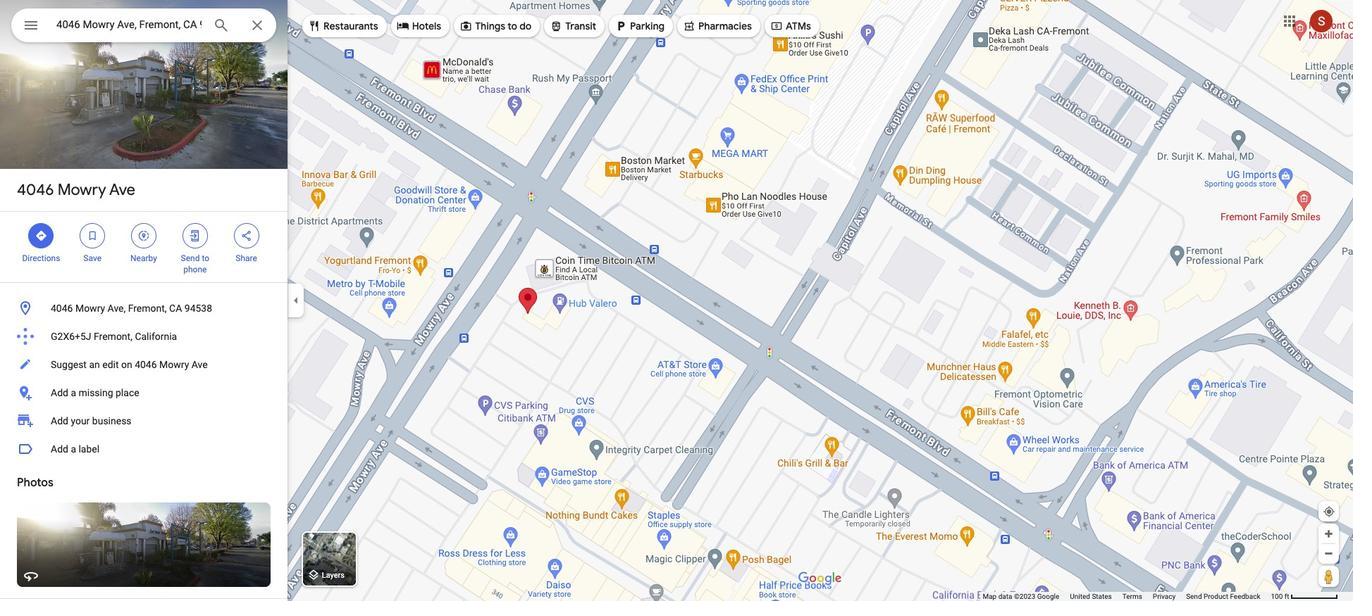 Task type: locate. For each thing, give the bounding box(es) containing it.
add left label
[[51, 444, 68, 455]]

add a missing place
[[51, 388, 139, 399]]

feedback
[[1230, 593, 1260, 601]]

send product feedback
[[1186, 593, 1260, 601]]

 things to do
[[460, 18, 532, 34]]

fremont, inside button
[[94, 331, 132, 342]]

to left do
[[508, 20, 517, 32]]

 restaurants
[[308, 18, 378, 34]]

mowry inside suggest an edit on 4046 mowry ave button
[[159, 359, 189, 371]]

terms
[[1122, 593, 1142, 601]]

map
[[983, 593, 997, 601]]

to up the phone
[[202, 254, 209, 264]]

1 vertical spatial send
[[1186, 593, 1202, 601]]

1 a from the top
[[71, 388, 76, 399]]


[[35, 228, 47, 244]]

mowry down california
[[159, 359, 189, 371]]

94538
[[184, 303, 212, 314]]

©2023
[[1014, 593, 1035, 601]]

0 vertical spatial fremont,
[[128, 303, 167, 314]]

add inside button
[[51, 444, 68, 455]]

share
[[236, 254, 257, 264]]


[[308, 18, 321, 34]]

1 vertical spatial ave
[[191, 359, 208, 371]]

2 vertical spatial add
[[51, 444, 68, 455]]

fremont,
[[128, 303, 167, 314], [94, 331, 132, 342]]

suggest an edit on 4046 mowry ave button
[[0, 351, 288, 379]]

1 vertical spatial to
[[202, 254, 209, 264]]

send up the phone
[[181, 254, 200, 264]]

1 add from the top
[[51, 388, 68, 399]]

mowry for ave,
[[75, 303, 105, 314]]

ca
[[169, 303, 182, 314]]

data
[[998, 593, 1012, 601]]

4046 up 
[[17, 180, 54, 200]]

add down suggest
[[51, 388, 68, 399]]

 search field
[[11, 8, 276, 45]]

restaurants
[[323, 20, 378, 32]]

1 vertical spatial fremont,
[[94, 331, 132, 342]]

4046 mowry ave, fremont, ca 94538 button
[[0, 295, 288, 323]]

ave,
[[108, 303, 126, 314]]

4046 right on
[[135, 359, 157, 371]]

send
[[181, 254, 200, 264], [1186, 593, 1202, 601]]

0 vertical spatial a
[[71, 388, 76, 399]]

0 vertical spatial 4046
[[17, 180, 54, 200]]


[[615, 18, 627, 34]]

add a missing place button
[[0, 379, 288, 407]]

 atms
[[770, 18, 811, 34]]

hotels
[[412, 20, 441, 32]]


[[240, 228, 253, 244]]

a
[[71, 388, 76, 399], [71, 444, 76, 455]]

g2x6+5j fremont, california button
[[0, 323, 288, 351]]

ave up actions for 4046 mowry ave region
[[109, 180, 135, 200]]

ave inside suggest an edit on 4046 mowry ave button
[[191, 359, 208, 371]]

1 vertical spatial a
[[71, 444, 76, 455]]

map data ©2023 google
[[983, 593, 1059, 601]]

ave down 94538
[[191, 359, 208, 371]]

0 vertical spatial ave
[[109, 180, 135, 200]]

0 vertical spatial to
[[508, 20, 517, 32]]

None field
[[56, 16, 202, 33]]

a left the missing
[[71, 388, 76, 399]]

missing
[[79, 388, 113, 399]]

2 vertical spatial 4046
[[135, 359, 157, 371]]

your
[[71, 416, 90, 427]]

4046 mowry ave main content
[[0, 0, 288, 602]]

google
[[1037, 593, 1059, 601]]


[[137, 228, 150, 244]]

mowry for ave
[[58, 180, 106, 200]]

to
[[508, 20, 517, 32], [202, 254, 209, 264]]

mowry up 
[[58, 180, 106, 200]]


[[683, 18, 696, 34]]

label
[[79, 444, 99, 455]]

zoom in image
[[1323, 529, 1334, 540]]

send inside send to phone
[[181, 254, 200, 264]]

a inside button
[[71, 444, 76, 455]]

atms
[[786, 20, 811, 32]]


[[397, 18, 409, 34]]

1 vertical spatial add
[[51, 416, 68, 427]]

nearby
[[130, 254, 157, 264]]

4046
[[17, 180, 54, 200], [51, 303, 73, 314], [135, 359, 157, 371]]

add
[[51, 388, 68, 399], [51, 416, 68, 427], [51, 444, 68, 455]]

ave
[[109, 180, 135, 200], [191, 359, 208, 371]]

transit
[[565, 20, 596, 32]]

 parking
[[615, 18, 665, 34]]

directions
[[22, 254, 60, 264]]

1 horizontal spatial ave
[[191, 359, 208, 371]]

send left product
[[1186, 593, 1202, 601]]

mowry left ave,
[[75, 303, 105, 314]]

1 vertical spatial mowry
[[75, 303, 105, 314]]

footer containing map data ©2023 google
[[983, 593, 1271, 602]]


[[23, 16, 39, 35]]

a inside button
[[71, 388, 76, 399]]

1 horizontal spatial to
[[508, 20, 517, 32]]

2 add from the top
[[51, 416, 68, 427]]

mowry inside 4046 mowry ave, fremont, ca 94538 button
[[75, 303, 105, 314]]

100 ft
[[1271, 593, 1289, 601]]

g2x6+5j
[[51, 331, 91, 342]]

privacy
[[1153, 593, 1176, 601]]

0 vertical spatial add
[[51, 388, 68, 399]]

0 vertical spatial mowry
[[58, 180, 106, 200]]


[[86, 228, 99, 244]]

4046 mowry ave, fremont, ca 94538
[[51, 303, 212, 314]]

footer
[[983, 593, 1271, 602]]

things
[[475, 20, 505, 32]]

0 horizontal spatial ave
[[109, 180, 135, 200]]

mowry
[[58, 180, 106, 200], [75, 303, 105, 314], [159, 359, 189, 371]]

phone
[[183, 265, 207, 275]]

1 vertical spatial 4046
[[51, 303, 73, 314]]

layers
[[322, 572, 345, 581]]

4046 for 4046 mowry ave, fremont, ca 94538
[[51, 303, 73, 314]]

4046 up g2x6+5j on the bottom left
[[51, 303, 73, 314]]

0 vertical spatial send
[[181, 254, 200, 264]]

2 vertical spatial mowry
[[159, 359, 189, 371]]

fremont, left ca
[[128, 303, 167, 314]]

100
[[1271, 593, 1283, 601]]

1 horizontal spatial send
[[1186, 593, 1202, 601]]

privacy button
[[1153, 593, 1176, 602]]

a left label
[[71, 444, 76, 455]]

ft
[[1285, 593, 1289, 601]]

add inside button
[[51, 388, 68, 399]]

fremont, up edit
[[94, 331, 132, 342]]

4046 Mowry Ave, Fremont, CA 94538 field
[[11, 8, 276, 42]]

3 add from the top
[[51, 444, 68, 455]]

add left your
[[51, 416, 68, 427]]

send inside button
[[1186, 593, 1202, 601]]

0 horizontal spatial to
[[202, 254, 209, 264]]

0 horizontal spatial send
[[181, 254, 200, 264]]

2 a from the top
[[71, 444, 76, 455]]



Task type: describe. For each thing, give the bounding box(es) containing it.
send for send product feedback
[[1186, 593, 1202, 601]]

show your location image
[[1323, 506, 1335, 519]]

add a label
[[51, 444, 99, 455]]

add for add your business
[[51, 416, 68, 427]]

california
[[135, 331, 177, 342]]

a for label
[[71, 444, 76, 455]]

a for missing
[[71, 388, 76, 399]]

google account: sheryl atherton  
(sheryl.atherton@adept.ai) image
[[1310, 10, 1333, 32]]

add your business
[[51, 416, 131, 427]]

 button
[[11, 8, 51, 45]]

none field inside 4046 mowry ave, fremont, ca 94538 field
[[56, 16, 202, 33]]

4046 mowry ave
[[17, 180, 135, 200]]

add for add a label
[[51, 444, 68, 455]]

add your business link
[[0, 407, 288, 436]]


[[189, 228, 201, 244]]

states
[[1092, 593, 1112, 601]]

 pharmacies
[[683, 18, 752, 34]]

place
[[116, 388, 139, 399]]

collapse side panel image
[[288, 293, 304, 309]]

save
[[83, 254, 101, 264]]

footer inside google maps element
[[983, 593, 1271, 602]]

4046 for 4046 mowry ave
[[17, 180, 54, 200]]

 hotels
[[397, 18, 441, 34]]

photos
[[17, 476, 53, 490]]


[[460, 18, 472, 34]]

send to phone
[[181, 254, 209, 275]]

add a label button
[[0, 436, 288, 464]]

suggest
[[51, 359, 87, 371]]

an
[[89, 359, 100, 371]]

united states button
[[1070, 593, 1112, 602]]

terms button
[[1122, 593, 1142, 602]]

fremont, inside button
[[128, 303, 167, 314]]

zoom out image
[[1323, 549, 1334, 560]]

show street view coverage image
[[1319, 567, 1339, 588]]


[[550, 18, 563, 34]]

business
[[92, 416, 131, 427]]

actions for 4046 mowry ave region
[[0, 212, 288, 283]]

do
[[520, 20, 532, 32]]

united states
[[1070, 593, 1112, 601]]

send product feedback button
[[1186, 593, 1260, 602]]

to inside  things to do
[[508, 20, 517, 32]]

send for send to phone
[[181, 254, 200, 264]]

google maps element
[[0, 0, 1353, 602]]

parking
[[630, 20, 665, 32]]

100 ft button
[[1271, 593, 1338, 601]]

product
[[1204, 593, 1228, 601]]

on
[[121, 359, 132, 371]]

add for add a missing place
[[51, 388, 68, 399]]

g2x6+5j fremont, california
[[51, 331, 177, 342]]


[[770, 18, 783, 34]]

 transit
[[550, 18, 596, 34]]

suggest an edit on 4046 mowry ave
[[51, 359, 208, 371]]

pharmacies
[[698, 20, 752, 32]]

united
[[1070, 593, 1090, 601]]

to inside send to phone
[[202, 254, 209, 264]]

edit
[[102, 359, 119, 371]]



Task type: vqa. For each thing, say whether or not it's contained in the screenshot.


